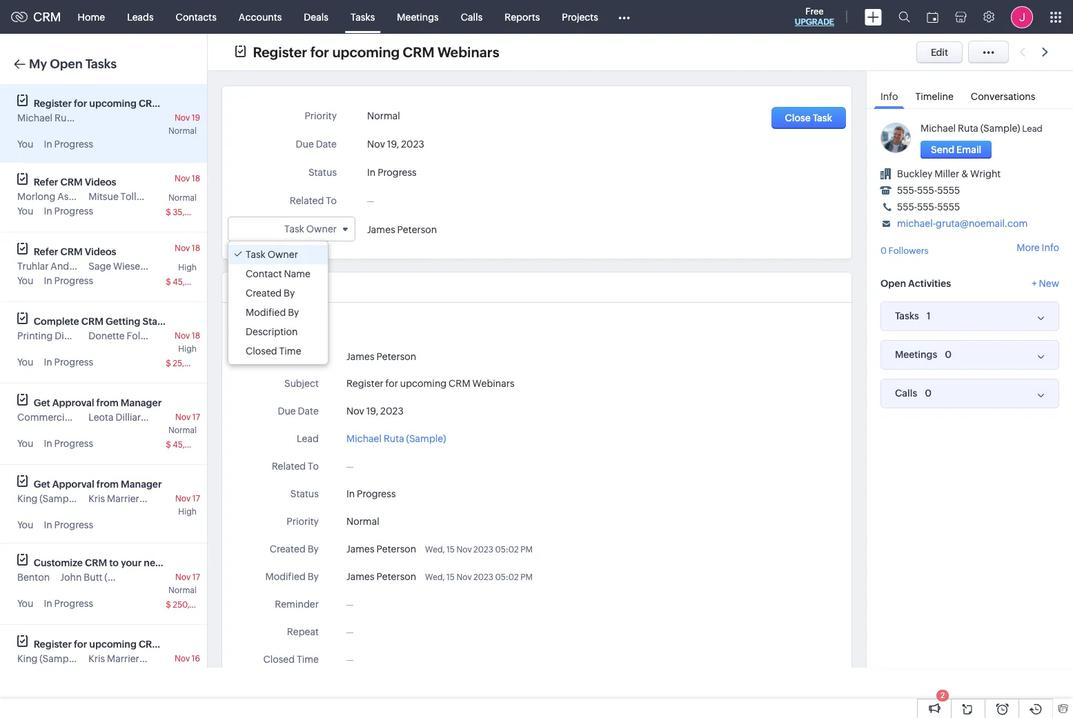 Task type: locate. For each thing, give the bounding box(es) containing it.
555-555-5555
[[897, 185, 960, 196], [897, 202, 960, 213]]

05:02
[[495, 545, 519, 555], [495, 573, 519, 583]]

1 from from the top
[[96, 398, 119, 409]]

more info
[[1017, 242, 1059, 253]]

your
[[121, 558, 142, 569]]

1 vertical spatial nov 18
[[175, 244, 200, 253]]

from right apporval
[[97, 479, 119, 490]]

Other Modules field
[[609, 6, 639, 28]]

0 horizontal spatial calls
[[461, 11, 483, 22]]

manager down leota dilliard (sample)
[[121, 479, 162, 490]]

meetings
[[397, 11, 439, 22], [895, 349, 938, 360]]

crm inside customize crm to your needs nov 17
[[85, 558, 107, 569]]

1 wed, from the top
[[425, 545, 445, 555]]

0 vertical spatial 17
[[192, 413, 200, 422]]

4 you from the top
[[17, 357, 33, 368]]

0 vertical spatial marrier
[[107, 494, 139, 505]]

0 horizontal spatial michael ruta (sample) link
[[346, 432, 446, 447]]

1 vertical spatial king (sample)
[[17, 654, 79, 665]]

555-
[[897, 185, 917, 196], [917, 185, 937, 196], [897, 202, 917, 213], [917, 202, 937, 213]]

1 vertical spatial 17
[[192, 494, 200, 504]]

nov
[[175, 113, 190, 123], [367, 139, 385, 150], [175, 174, 190, 184], [175, 244, 190, 253], [175, 331, 190, 341], [346, 406, 364, 417], [175, 413, 191, 422], [175, 494, 191, 504], [456, 545, 472, 555], [175, 573, 191, 583], [456, 573, 472, 583], [175, 654, 190, 664]]

2 wed, from the top
[[425, 573, 445, 583]]

1 horizontal spatial calls
[[895, 388, 917, 399]]

1 vertical spatial wed,
[[425, 573, 445, 583]]

2 you from the top
[[17, 206, 33, 217]]

0 vertical spatial high
[[178, 263, 197, 273]]

1 vertical spatial 5555
[[937, 202, 960, 213]]

1 refer crm videos from the top
[[34, 177, 116, 188]]

1 vertical spatial get
[[34, 479, 50, 490]]

7 you from the top
[[17, 598, 33, 609]]

close task link
[[771, 107, 846, 129]]

1 kris from the top
[[88, 494, 105, 505]]

1 wed, 15 nov 2023 05:02 pm from the top
[[425, 545, 533, 555]]

owner for contact name
[[268, 249, 298, 260]]

$ left 250,000.00
[[166, 600, 171, 610]]

task owner up contact name
[[246, 249, 298, 260]]

0 vertical spatial michael ruta (sample) link
[[921, 123, 1020, 134]]

2 from from the top
[[97, 479, 119, 490]]

videos up sage
[[85, 246, 116, 257]]

associates
[[57, 191, 106, 202]]

0 vertical spatial to
[[326, 195, 337, 206]]

1 5555 from the top
[[937, 185, 960, 196]]

nov inside register for upcoming crm webinars nov 16
[[175, 654, 190, 664]]

6 you from the top
[[17, 520, 33, 531]]

0 vertical spatial kris
[[88, 494, 105, 505]]

1 $ 45,000.00 from the top
[[166, 277, 215, 287]]

17 inside get apporval from manager nov 17
[[192, 494, 200, 504]]

meetings down 1
[[895, 349, 938, 360]]

search image
[[899, 11, 910, 23]]

king (sample) for get
[[17, 494, 79, 505]]

closed down repeat at left
[[263, 654, 295, 665]]

1 vertical spatial 45,000.00
[[173, 440, 215, 450]]

owner up subject
[[288, 351, 319, 362]]

ruta inside "michael ruta (sample) normal"
[[55, 113, 75, 124]]

2 $ 45,000.00 from the top
[[166, 440, 215, 450]]

1 vertical spatial owner
[[268, 249, 298, 260]]

refer
[[34, 177, 58, 188], [34, 246, 58, 257]]

ruta for michael ruta (sample) lead
[[958, 123, 979, 134]]

task owner for james peterson
[[266, 351, 319, 362]]

closed time down repeat at left
[[263, 654, 319, 665]]

task owner inside field
[[284, 224, 337, 235]]

king for register
[[17, 654, 38, 665]]

0 vertical spatial tasks
[[351, 11, 375, 22]]

register for upcoming crm webinars up michael ruta (sample)
[[346, 378, 515, 389]]

created up reminder
[[270, 544, 306, 555]]

to
[[109, 558, 119, 569]]

in progress for kris marrier (sample)
[[44, 520, 93, 531]]

conversations link
[[964, 81, 1043, 108]]

tasks down home link
[[85, 57, 117, 71]]

you down commercial
[[17, 438, 33, 449]]

tasks link
[[340, 0, 386, 33]]

you for king
[[17, 520, 33, 531]]

timeline link
[[909, 81, 961, 108]]

lead down subject
[[297, 433, 319, 444]]

2 horizontal spatial ruta
[[958, 123, 979, 134]]

1 vertical spatial modified by
[[265, 571, 319, 583]]

2 kris marrier (sample) from the top
[[88, 654, 181, 665]]

progress for donette foller (sample)
[[54, 357, 93, 368]]

15 for created by
[[447, 545, 455, 555]]

1 horizontal spatial 0
[[925, 388, 932, 399]]

pm
[[521, 545, 533, 555], [521, 573, 533, 583]]

leota dilliard (sample)
[[88, 412, 189, 423]]

date
[[316, 139, 337, 150], [298, 406, 319, 417]]

2 king (sample) from the top
[[17, 654, 79, 665]]

2 get from the top
[[34, 479, 50, 490]]

1 horizontal spatial to
[[326, 195, 337, 206]]

refer for truhlar
[[34, 246, 58, 257]]

previous record image
[[1019, 48, 1026, 57]]

17 inside get approval from manager nov 17
[[192, 413, 200, 422]]

1 horizontal spatial info
[[1042, 242, 1059, 253]]

nov 18 down $ 35,000.00
[[175, 244, 200, 253]]

owner up contact name
[[268, 249, 298, 260]]

from
[[96, 398, 119, 409], [97, 479, 119, 490]]

dilliard
[[116, 412, 147, 423]]

(sample) inside "michael ruta (sample) normal"
[[77, 113, 117, 124]]

michael-gruta@noemail.com link
[[897, 218, 1028, 229]]

king
[[17, 494, 38, 505], [17, 654, 38, 665]]

for up michael ruta (sample)
[[386, 378, 398, 389]]

register inside register for upcoming crm webinars nov 19
[[34, 98, 72, 109]]

kris marrier (sample) down apporval
[[88, 494, 181, 505]]

1 vertical spatial michael ruta (sample) link
[[346, 432, 446, 447]]

crm inside register for upcoming crm webinars nov 19
[[139, 98, 161, 109]]

1 king from the top
[[17, 494, 38, 505]]

(sample)
[[77, 113, 117, 124], [981, 123, 1020, 134], [153, 191, 193, 202], [146, 261, 186, 272], [154, 331, 194, 342], [149, 412, 189, 423], [406, 433, 446, 444], [40, 494, 79, 505], [141, 494, 181, 505], [104, 572, 144, 583], [40, 654, 79, 665], [141, 654, 181, 665]]

task left information
[[236, 329, 256, 340]]

created down contact
[[246, 288, 282, 299]]

1 horizontal spatial michael
[[346, 433, 382, 444]]

kris marrier (sample) left the 16
[[88, 654, 181, 665]]

truhlar left and
[[17, 261, 49, 272]]

2 refer from the top
[[34, 246, 58, 257]]

2 vertical spatial 17
[[192, 573, 200, 583]]

1 vertical spatial due date
[[278, 406, 319, 417]]

1 vertical spatial 18
[[192, 244, 200, 253]]

modified up description
[[246, 307, 286, 318]]

45,000.00 up steps
[[173, 277, 215, 287]]

0 vertical spatial from
[[96, 398, 119, 409]]

0 horizontal spatial info
[[881, 91, 898, 102]]

refer crm videos up associates
[[34, 177, 116, 188]]

next record image
[[1042, 48, 1051, 57]]

1 $ from the top
[[166, 208, 171, 217]]

register
[[253, 44, 307, 60], [34, 98, 72, 109], [346, 378, 384, 389], [34, 639, 72, 650]]

created by down contact
[[246, 288, 295, 299]]

2 truhlar from the left
[[71, 261, 103, 272]]

register for upcoming crm webinars down tasks link
[[253, 44, 499, 60]]

1 45,000.00 from the top
[[173, 277, 215, 287]]

$ down leota dilliard (sample)
[[166, 440, 171, 450]]

1 vertical spatial info
[[1042, 242, 1059, 253]]

tasks left 1
[[895, 311, 919, 322]]

1 vertical spatial videos
[[85, 246, 116, 257]]

0 vertical spatial owner
[[306, 224, 337, 235]]

upcoming up "michael ruta (sample) normal"
[[89, 98, 137, 109]]

2 pm from the top
[[521, 573, 533, 583]]

0 vertical spatial 15
[[447, 545, 455, 555]]

1 high from the top
[[178, 263, 197, 273]]

task owner down information
[[266, 351, 319, 362]]

3 high from the top
[[178, 507, 197, 517]]

1 vertical spatial marrier
[[107, 654, 139, 665]]

contacts link
[[165, 0, 228, 33]]

0 vertical spatial created by
[[246, 288, 295, 299]]

1 vertical spatial task owner
[[246, 249, 298, 260]]

michael inside "michael ruta (sample) normal"
[[17, 113, 53, 124]]

get inside get apporval from manager nov 17
[[34, 479, 50, 490]]

profile element
[[1003, 0, 1042, 33]]

1 king (sample) from the top
[[17, 494, 79, 505]]

2 videos from the top
[[85, 246, 116, 257]]

2 vertical spatial task owner
[[266, 351, 319, 362]]

complete
[[34, 316, 79, 327]]

0 vertical spatial meetings
[[397, 11, 439, 22]]

ruta for michael ruta (sample)
[[384, 433, 404, 444]]

1 kris marrier (sample) from the top
[[88, 494, 181, 505]]

0 horizontal spatial 0
[[881, 246, 887, 256]]

1 vertical spatial from
[[97, 479, 119, 490]]

in progress for donette foller (sample)
[[44, 357, 93, 368]]

0 vertical spatial related
[[290, 195, 324, 206]]

task information
[[236, 329, 312, 340]]

manager up leota dilliard (sample)
[[121, 398, 162, 409]]

manager for dilliard
[[121, 398, 162, 409]]

task inside field
[[284, 224, 304, 235]]

0 vertical spatial due date
[[296, 139, 337, 150]]

5555 down buckley miller & wright
[[937, 185, 960, 196]]

$ down sage wieser (sample)
[[166, 277, 171, 287]]

wed, 15 nov 2023 05:02 pm for modified by
[[425, 573, 533, 583]]

videos up mitsue
[[85, 177, 116, 188]]

None button
[[921, 141, 992, 159]]

in
[[44, 139, 52, 150], [367, 167, 376, 178], [44, 206, 52, 217], [44, 275, 52, 286], [44, 357, 52, 368], [44, 438, 52, 449], [346, 489, 355, 500], [44, 520, 52, 531], [44, 598, 52, 609]]

from up leota
[[96, 398, 119, 409]]

$ 45,000.00 up steps
[[166, 277, 215, 287]]

wed, 15 nov 2023 05:02 pm for created by
[[425, 545, 533, 555]]

to
[[326, 195, 337, 206], [308, 461, 319, 472]]

2 horizontal spatial 0
[[945, 349, 952, 360]]

2 king from the top
[[17, 654, 38, 665]]

refer crm videos for associates
[[34, 177, 116, 188]]

from inside get apporval from manager nov 17
[[97, 479, 119, 490]]

0 vertical spatial pm
[[521, 545, 533, 555]]

1 nov 18 from the top
[[175, 174, 200, 184]]

calls link
[[450, 0, 494, 33]]

for
[[310, 44, 329, 60], [74, 98, 87, 109], [386, 378, 398, 389], [74, 639, 87, 650]]

1 you from the top
[[17, 139, 33, 150]]

$ left 35,000.00
[[166, 208, 171, 217]]

0 vertical spatial $ 45,000.00
[[166, 277, 215, 287]]

2 horizontal spatial tasks
[[895, 311, 919, 322]]

0 vertical spatial king
[[17, 494, 38, 505]]

refer up morlong
[[34, 177, 58, 188]]

0 vertical spatial wed,
[[425, 545, 445, 555]]

refer crm videos for and
[[34, 246, 116, 257]]

2 vertical spatial tasks
[[895, 311, 919, 322]]

modified by up reminder
[[265, 571, 319, 583]]

4 $ from the top
[[166, 440, 171, 450]]

$ for sage wieser (sample)
[[166, 277, 171, 287]]

3 17 from the top
[[192, 573, 200, 583]]

lead down conversations
[[1022, 124, 1043, 134]]

you down morlong
[[17, 206, 33, 217]]

crm inside complete crm getting started steps nov 18
[[81, 316, 103, 327]]

reminder
[[275, 599, 319, 610]]

2 17 from the top
[[192, 494, 200, 504]]

15
[[447, 545, 455, 555], [447, 573, 455, 583]]

0 vertical spatial 555-555-5555
[[897, 185, 960, 196]]

1 05:02 from the top
[[495, 545, 519, 555]]

tree
[[228, 242, 328, 364]]

projects link
[[551, 0, 609, 33]]

0 horizontal spatial ruta
[[55, 113, 75, 124]]

in progress for sage wieser (sample)
[[44, 275, 93, 286]]

nov inside complete crm getting started steps nov 18
[[175, 331, 190, 341]]

calendar image
[[927, 11, 939, 22]]

michael
[[17, 113, 53, 124], [921, 123, 956, 134], [346, 433, 382, 444]]

info right more
[[1042, 242, 1059, 253]]

kris marrier (sample)
[[88, 494, 181, 505], [88, 654, 181, 665]]

for down john
[[74, 639, 87, 650]]

1 17 from the top
[[192, 413, 200, 422]]

kris for upcoming
[[88, 654, 105, 665]]

you down truhlar and truhlar attys
[[17, 275, 33, 286]]

3 $ from the top
[[166, 359, 171, 369]]

0 horizontal spatial lead
[[297, 433, 319, 444]]

3 18 from the top
[[192, 331, 200, 341]]

get approval from manager nov 17
[[34, 398, 200, 422]]

0 vertical spatial task owner
[[284, 224, 337, 235]]

2 high from the top
[[178, 344, 197, 354]]

get up commercial
[[34, 398, 50, 409]]

5 $ from the top
[[166, 600, 171, 610]]

18 for sage wieser (sample)
[[192, 244, 200, 253]]

$ for donette foller (sample)
[[166, 359, 171, 369]]

0 for meetings
[[945, 349, 952, 360]]

1 vertical spatial meetings
[[895, 349, 938, 360]]

2 wed, 15 nov 2023 05:02 pm from the top
[[425, 573, 533, 583]]

0 vertical spatial register for upcoming crm webinars
[[253, 44, 499, 60]]

for up "michael ruta (sample) normal"
[[74, 98, 87, 109]]

open
[[50, 57, 83, 71], [881, 278, 906, 289]]

new
[[1039, 278, 1059, 289]]

2 15 from the top
[[447, 573, 455, 583]]

1 vertical spatial tasks
[[85, 57, 117, 71]]

+
[[1032, 278, 1037, 289]]

0 horizontal spatial meetings
[[397, 11, 439, 22]]

get inside get approval from manager nov 17
[[34, 398, 50, 409]]

modified by up description
[[246, 307, 299, 318]]

you for commercial
[[17, 438, 33, 449]]

2 kris from the top
[[88, 654, 105, 665]]

05:02 for modified by
[[495, 573, 519, 583]]

customize crm to your needs nov 17
[[34, 558, 200, 583]]

1 truhlar from the left
[[17, 261, 49, 272]]

owner for james peterson
[[288, 351, 319, 362]]

you up benton
[[17, 520, 33, 531]]

1 18 from the top
[[192, 174, 200, 184]]

refer up and
[[34, 246, 58, 257]]

for inside register for upcoming crm webinars nov 19
[[74, 98, 87, 109]]

555-555-5555 up michael- at the top
[[897, 202, 960, 213]]

1 vertical spatial $ 45,000.00
[[166, 440, 215, 450]]

time down repeat at left
[[297, 654, 319, 665]]

foller
[[127, 331, 152, 342]]

nov 18
[[175, 174, 200, 184], [175, 244, 200, 253]]

high for sage wieser (sample)
[[178, 263, 197, 273]]

owner up name
[[306, 224, 337, 235]]

videos for sage
[[85, 246, 116, 257]]

0 vertical spatial manager
[[121, 398, 162, 409]]

1 videos from the top
[[85, 177, 116, 188]]

5 you from the top
[[17, 438, 33, 449]]

info
[[881, 91, 898, 102], [1042, 242, 1059, 253]]

task up name
[[284, 224, 304, 235]]

manager
[[121, 398, 162, 409], [121, 479, 162, 490]]

2 marrier from the top
[[107, 654, 139, 665]]

0 vertical spatial modified by
[[246, 307, 299, 318]]

0 horizontal spatial truhlar
[[17, 261, 49, 272]]

1 pm from the top
[[521, 545, 533, 555]]

1 vertical spatial related to
[[272, 461, 319, 472]]

1 vertical spatial register for upcoming crm webinars
[[346, 378, 515, 389]]

open right my
[[50, 57, 83, 71]]

$ left 25,000.00
[[166, 359, 171, 369]]

2 vertical spatial owner
[[288, 351, 319, 362]]

from inside get approval from manager nov 17
[[96, 398, 119, 409]]

kris for from
[[88, 494, 105, 505]]

2 refer crm videos from the top
[[34, 246, 116, 257]]

created
[[246, 288, 282, 299], [270, 544, 306, 555]]

high
[[178, 263, 197, 273], [178, 344, 197, 354], [178, 507, 197, 517]]

you for truhlar
[[17, 275, 33, 286]]

nov 19, 2023
[[367, 139, 424, 150], [346, 406, 404, 417]]

closed time down task information
[[246, 346, 301, 357]]

1 get from the top
[[34, 398, 50, 409]]

get left apporval
[[34, 479, 50, 490]]

time down information
[[279, 346, 301, 357]]

18 up 35,000.00
[[192, 174, 200, 184]]

truhlar right and
[[71, 261, 103, 272]]

closed down task information
[[246, 346, 277, 357]]

upgrade
[[795, 17, 834, 27]]

2 nov 18 from the top
[[175, 244, 200, 253]]

0 vertical spatial wed, 15 nov 2023 05:02 pm
[[425, 545, 533, 555]]

task owner for contact name
[[246, 249, 298, 260]]

projects
[[562, 11, 598, 22]]

you down printing in the top left of the page
[[17, 357, 33, 368]]

1 horizontal spatial tasks
[[351, 11, 375, 22]]

2 vertical spatial 18
[[192, 331, 200, 341]]

donette
[[88, 331, 125, 342]]

in for mitsue tollner (sample)
[[44, 206, 52, 217]]

webinars inside register for upcoming crm webinars nov 19
[[163, 98, 206, 109]]

45,000.00 for sage wieser (sample)
[[173, 277, 215, 287]]

18 down steps
[[192, 331, 200, 341]]

hide details link
[[236, 282, 295, 293]]

555-555-5555 down buckley
[[897, 185, 960, 196]]

progress for john butt (sample)
[[54, 598, 93, 609]]

45,000.00 down leota dilliard (sample)
[[173, 440, 215, 450]]

2 555-555-5555 from the top
[[897, 202, 960, 213]]

in for leota dilliard (sample)
[[44, 438, 52, 449]]

tasks right deals link
[[351, 11, 375, 22]]

0 vertical spatial nov 18
[[175, 174, 200, 184]]

2 05:02 from the top
[[495, 573, 519, 583]]

0 vertical spatial nov 19, 2023
[[367, 139, 424, 150]]

$
[[166, 208, 171, 217], [166, 277, 171, 287], [166, 359, 171, 369], [166, 440, 171, 450], [166, 600, 171, 610]]

started
[[142, 316, 177, 327]]

16
[[192, 654, 200, 664]]

2 45,000.00 from the top
[[173, 440, 215, 450]]

18 for mitsue tollner (sample)
[[192, 174, 200, 184]]

webinars inside register for upcoming crm webinars nov 16
[[163, 639, 206, 650]]

upcoming down john butt (sample) at the left of the page
[[89, 639, 137, 650]]

you up morlong
[[17, 139, 33, 150]]

closed
[[246, 346, 277, 357], [263, 654, 295, 665]]

05:02 for created by
[[495, 545, 519, 555]]

$ 250,000.00
[[166, 600, 220, 610]]

0 vertical spatial 19,
[[387, 139, 399, 150]]

wright
[[971, 168, 1001, 179]]

created by up reminder
[[270, 544, 319, 555]]

0 vertical spatial lead
[[1022, 124, 1043, 134]]

1 refer from the top
[[34, 177, 58, 188]]

task owner up name
[[284, 224, 337, 235]]

0 vertical spatial priority
[[305, 110, 337, 121]]

17
[[192, 413, 200, 422], [192, 494, 200, 504], [192, 573, 200, 583]]

high for kris marrier (sample)
[[178, 507, 197, 517]]

modified by
[[246, 307, 299, 318], [265, 571, 319, 583]]

normal
[[367, 110, 400, 121], [168, 126, 197, 136], [168, 193, 197, 203], [168, 426, 197, 436], [346, 516, 379, 527], [168, 586, 197, 596]]

manager inside get apporval from manager nov 17
[[121, 479, 162, 490]]

info left the timeline
[[881, 91, 898, 102]]

1 vertical spatial refer
[[34, 246, 58, 257]]

$ 45,000.00 down leota dilliard (sample)
[[166, 440, 215, 450]]

open down 0 followers
[[881, 278, 906, 289]]

michael for michael ruta (sample) lead
[[921, 123, 956, 134]]

refer for morlong
[[34, 177, 58, 188]]

pm for created by
[[521, 545, 533, 555]]

1 15 from the top
[[447, 545, 455, 555]]

1 marrier from the top
[[107, 494, 139, 505]]

0 vertical spatial king (sample)
[[17, 494, 79, 505]]

2 horizontal spatial michael
[[921, 123, 956, 134]]

0 vertical spatial 45,000.00
[[173, 277, 215, 287]]

truhlar
[[17, 261, 49, 272], [71, 261, 103, 272]]

nov 18 up $ 35,000.00
[[175, 174, 200, 184]]

register for upcoming crm webinars nov 16
[[34, 639, 206, 664]]

1 vertical spatial 0
[[945, 349, 952, 360]]

task up contact
[[246, 249, 266, 260]]

1 vertical spatial pm
[[521, 573, 533, 583]]

0 vertical spatial 18
[[192, 174, 200, 184]]

5555 up michael-gruta@noemail.com
[[937, 202, 960, 213]]

status
[[308, 167, 337, 178], [290, 489, 319, 500]]

progress
[[54, 139, 93, 150], [378, 167, 417, 178], [54, 206, 93, 217], [54, 275, 93, 286], [54, 357, 93, 368], [54, 438, 93, 449], [357, 489, 396, 500], [54, 520, 93, 531], [54, 598, 93, 609]]

modified up reminder
[[265, 571, 306, 583]]

king (sample) for register
[[17, 654, 79, 665]]

1 vertical spatial refer crm videos
[[34, 246, 116, 257]]

open activities
[[881, 278, 951, 289]]

18 down 35,000.00
[[192, 244, 200, 253]]

2 18 from the top
[[192, 244, 200, 253]]

2 $ from the top
[[166, 277, 171, 287]]

3 you from the top
[[17, 275, 33, 286]]

related
[[290, 195, 324, 206], [272, 461, 306, 472]]

subject
[[284, 378, 319, 389]]

modified
[[246, 307, 286, 318], [265, 571, 306, 583]]

due
[[296, 139, 314, 150], [278, 406, 296, 417]]

you down benton
[[17, 598, 33, 609]]

manager inside get approval from manager nov 17
[[121, 398, 162, 409]]

refer crm videos up truhlar and truhlar attys
[[34, 246, 116, 257]]

1 vertical spatial time
[[297, 654, 319, 665]]

$ for leota dilliard (sample)
[[166, 440, 171, 450]]

steps
[[179, 316, 204, 327]]

2 5555 from the top
[[937, 202, 960, 213]]

meetings left calls link
[[397, 11, 439, 22]]



Task type: describe. For each thing, give the bounding box(es) containing it.
information
[[258, 329, 312, 340]]

1 vertical spatial due
[[278, 406, 296, 417]]

crm link
[[11, 10, 61, 24]]

1 horizontal spatial open
[[881, 278, 906, 289]]

from for leota
[[96, 398, 119, 409]]

apporval
[[52, 479, 94, 490]]

1 vertical spatial created
[[270, 544, 306, 555]]

complete crm getting started steps nov 18
[[34, 316, 204, 341]]

2
[[941, 692, 945, 700]]

reports
[[505, 11, 540, 22]]

$ 45,000.00 for sage wieser (sample)
[[166, 277, 215, 287]]

wieser
[[113, 261, 144, 272]]

250,000.00
[[173, 600, 220, 610]]

25,000.00
[[173, 359, 214, 369]]

accounts
[[239, 11, 282, 22]]

$ 25,000.00
[[166, 359, 214, 369]]

1 vertical spatial lead
[[297, 433, 319, 444]]

upcoming up michael ruta (sample)
[[400, 378, 447, 389]]

in progress for mitsue tollner (sample)
[[44, 206, 93, 217]]

butt
[[84, 572, 103, 583]]

sage
[[88, 261, 111, 272]]

timeline
[[916, 91, 954, 102]]

1 vertical spatial related
[[272, 461, 306, 472]]

wed, for created by
[[425, 545, 445, 555]]

0 vertical spatial status
[[308, 167, 337, 178]]

1 vertical spatial closed
[[263, 654, 295, 665]]

getting
[[106, 316, 140, 327]]

0 horizontal spatial to
[[308, 461, 319, 472]]

edit
[[931, 47, 948, 58]]

tollner
[[121, 191, 151, 202]]

0 horizontal spatial tasks
[[85, 57, 117, 71]]

0 vertical spatial due
[[296, 139, 314, 150]]

1 vertical spatial modified
[[265, 571, 306, 583]]

accounts link
[[228, 0, 293, 33]]

hide
[[236, 282, 259, 293]]

michael ruta (sample)
[[346, 433, 446, 444]]

0 vertical spatial time
[[279, 346, 301, 357]]

my
[[29, 57, 47, 71]]

details
[[262, 282, 295, 293]]

truhlar and truhlar attys
[[17, 261, 127, 272]]

1 vertical spatial nov 19, 2023
[[346, 406, 404, 417]]

miller
[[935, 168, 960, 179]]

0 horizontal spatial open
[[50, 57, 83, 71]]

activities
[[908, 278, 951, 289]]

1 555-555-5555 from the top
[[897, 185, 960, 196]]

from for kris
[[97, 479, 119, 490]]

for inside register for upcoming crm webinars nov 16
[[74, 639, 87, 650]]

create menu element
[[857, 0, 890, 33]]

0 vertical spatial 0
[[881, 246, 887, 256]]

conversations
[[971, 91, 1036, 102]]

in for sage wieser (sample)
[[44, 275, 52, 286]]

nov inside get approval from manager nov 17
[[175, 413, 191, 422]]

progress for mitsue tollner (sample)
[[54, 206, 93, 217]]

manager for marrier
[[121, 479, 162, 490]]

john
[[60, 572, 82, 583]]

0 vertical spatial date
[[316, 139, 337, 150]]

michael ruta (sample) lead
[[921, 123, 1043, 134]]

create menu image
[[865, 9, 882, 25]]

crm inside register for upcoming crm webinars nov 16
[[139, 639, 161, 650]]

register inside register for upcoming crm webinars nov 16
[[34, 639, 72, 650]]

deals link
[[293, 0, 340, 33]]

$ for john butt (sample)
[[166, 600, 171, 610]]

repeat
[[287, 627, 319, 638]]

18 inside complete crm getting started steps nov 18
[[192, 331, 200, 341]]

deals
[[304, 11, 328, 22]]

0 vertical spatial calls
[[461, 11, 483, 22]]

task down task information
[[266, 351, 286, 362]]

benton
[[17, 572, 50, 583]]

free
[[806, 6, 824, 17]]

edit button
[[917, 41, 963, 63]]

1 vertical spatial closed time
[[263, 654, 319, 665]]

19
[[192, 113, 200, 123]]

1 vertical spatial date
[[298, 406, 319, 417]]

1 horizontal spatial meetings
[[895, 349, 938, 360]]

17 for leota dilliard (sample)
[[192, 413, 200, 422]]

1 vertical spatial calls
[[895, 388, 917, 399]]

0 vertical spatial closed time
[[246, 346, 301, 357]]

buckley miller & wright
[[897, 168, 1001, 179]]

michael-gruta@noemail.com
[[897, 218, 1028, 229]]

+ new
[[1032, 278, 1059, 289]]

15 for modified by
[[447, 573, 455, 583]]

close task
[[785, 113, 832, 124]]

$ 35,000.00
[[166, 208, 215, 217]]

normal inside "michael ruta (sample) normal"
[[168, 126, 197, 136]]

you for morlong
[[17, 206, 33, 217]]

commercial press
[[17, 412, 98, 423]]

michael for michael ruta (sample) normal
[[17, 113, 53, 124]]

mitsue
[[88, 191, 119, 202]]

buckley
[[897, 168, 933, 179]]

nov 18 for mitsue tollner (sample)
[[175, 174, 200, 184]]

donette foller (sample)
[[88, 331, 194, 342]]

0 vertical spatial created
[[246, 288, 282, 299]]

0 for calls
[[925, 388, 932, 399]]

john butt (sample)
[[60, 572, 144, 583]]

17 inside customize crm to your needs nov 17
[[192, 573, 200, 583]]

$ for mitsue tollner (sample)
[[166, 208, 171, 217]]

in for kris marrier (sample)
[[44, 520, 52, 531]]

pm for modified by
[[521, 573, 533, 583]]

attys
[[104, 261, 127, 272]]

hide details
[[236, 282, 295, 293]]

ruta for michael ruta (sample) normal
[[55, 113, 75, 124]]

nov inside get apporval from manager nov 17
[[175, 494, 191, 504]]

marrier for upcoming
[[107, 654, 139, 665]]

kris marrier (sample) for manager
[[88, 494, 181, 505]]

followers
[[889, 246, 929, 256]]

morlong associates
[[17, 191, 106, 202]]

in progress for john butt (sample)
[[44, 598, 93, 609]]

approval
[[52, 398, 94, 409]]

0 vertical spatial modified
[[246, 307, 286, 318]]

lead inside michael ruta (sample) lead
[[1022, 124, 1043, 134]]

0 followers
[[881, 246, 929, 256]]

you for printing
[[17, 357, 33, 368]]

progress for sage wieser (sample)
[[54, 275, 93, 286]]

more
[[1017, 242, 1040, 253]]

michael-
[[897, 218, 936, 229]]

leads
[[127, 11, 154, 22]]

sage wieser (sample)
[[88, 261, 186, 272]]

1 horizontal spatial 19,
[[387, 139, 399, 150]]

for down deals link
[[310, 44, 329, 60]]

Task Owner field
[[228, 217, 355, 242]]

info link
[[874, 81, 905, 109]]

name
[[284, 268, 311, 280]]

upcoming down tasks link
[[332, 44, 400, 60]]

nov inside register for upcoming crm webinars nov 19
[[175, 113, 190, 123]]

45,000.00 for leota dilliard (sample)
[[173, 440, 215, 450]]

0 horizontal spatial 19,
[[366, 406, 378, 417]]

more info link
[[1017, 242, 1059, 253]]

home
[[78, 11, 105, 22]]

1 vertical spatial priority
[[287, 516, 319, 527]]

owner inside task owner field
[[306, 224, 337, 235]]

progress for leota dilliard (sample)
[[54, 438, 93, 449]]

videos for mitsue
[[85, 177, 116, 188]]

progress for kris marrier (sample)
[[54, 520, 93, 531]]

meetings link
[[386, 0, 450, 33]]

get for get approval from manager
[[34, 398, 50, 409]]

dimensions
[[55, 331, 107, 342]]

0 vertical spatial closed
[[246, 346, 277, 357]]

leota
[[88, 412, 114, 423]]

$ 45,000.00 for leota dilliard (sample)
[[166, 440, 215, 450]]

in for john butt (sample)
[[44, 598, 52, 609]]

upcoming inside register for upcoming crm webinars nov 16
[[89, 639, 137, 650]]

0 vertical spatial info
[[881, 91, 898, 102]]

register for upcoming crm webinars nov 19
[[34, 98, 206, 123]]

kris marrier (sample) for crm
[[88, 654, 181, 665]]

nov inside customize crm to your needs nov 17
[[175, 573, 191, 583]]

customize
[[34, 558, 83, 569]]

in for donette foller (sample)
[[44, 357, 52, 368]]

contact
[[246, 268, 282, 280]]

commercial
[[17, 412, 72, 423]]

leads link
[[116, 0, 165, 33]]

needs
[[144, 558, 172, 569]]

morlong
[[17, 191, 55, 202]]

michael for michael ruta (sample)
[[346, 433, 382, 444]]

in progress for leota dilliard (sample)
[[44, 438, 93, 449]]

high for donette foller (sample)
[[178, 344, 197, 354]]

wed, for modified by
[[425, 573, 445, 583]]

king for get
[[17, 494, 38, 505]]

nov 18 for sage wieser (sample)
[[175, 244, 200, 253]]

gruta@noemail.com
[[936, 218, 1028, 229]]

get apporval from manager nov 17
[[34, 479, 200, 504]]

1 vertical spatial created by
[[270, 544, 319, 555]]

tree containing task owner
[[228, 242, 328, 364]]

0 vertical spatial related to
[[290, 195, 337, 206]]

search element
[[890, 0, 919, 34]]

1 vertical spatial status
[[290, 489, 319, 500]]

press
[[74, 412, 98, 423]]

printing
[[17, 331, 53, 342]]

reports link
[[494, 0, 551, 33]]

marrier for from
[[107, 494, 139, 505]]

35,000.00
[[173, 208, 215, 217]]

1 horizontal spatial michael ruta (sample) link
[[921, 123, 1020, 134]]

17 for kris marrier (sample)
[[192, 494, 200, 504]]

profile image
[[1011, 6, 1033, 28]]

&
[[961, 168, 969, 179]]

task right close
[[813, 113, 832, 124]]

upcoming inside register for upcoming crm webinars nov 19
[[89, 98, 137, 109]]

description
[[246, 326, 298, 338]]

get for get apporval from manager
[[34, 479, 50, 490]]



Task type: vqa. For each thing, say whether or not it's contained in the screenshot.
REAL
no



